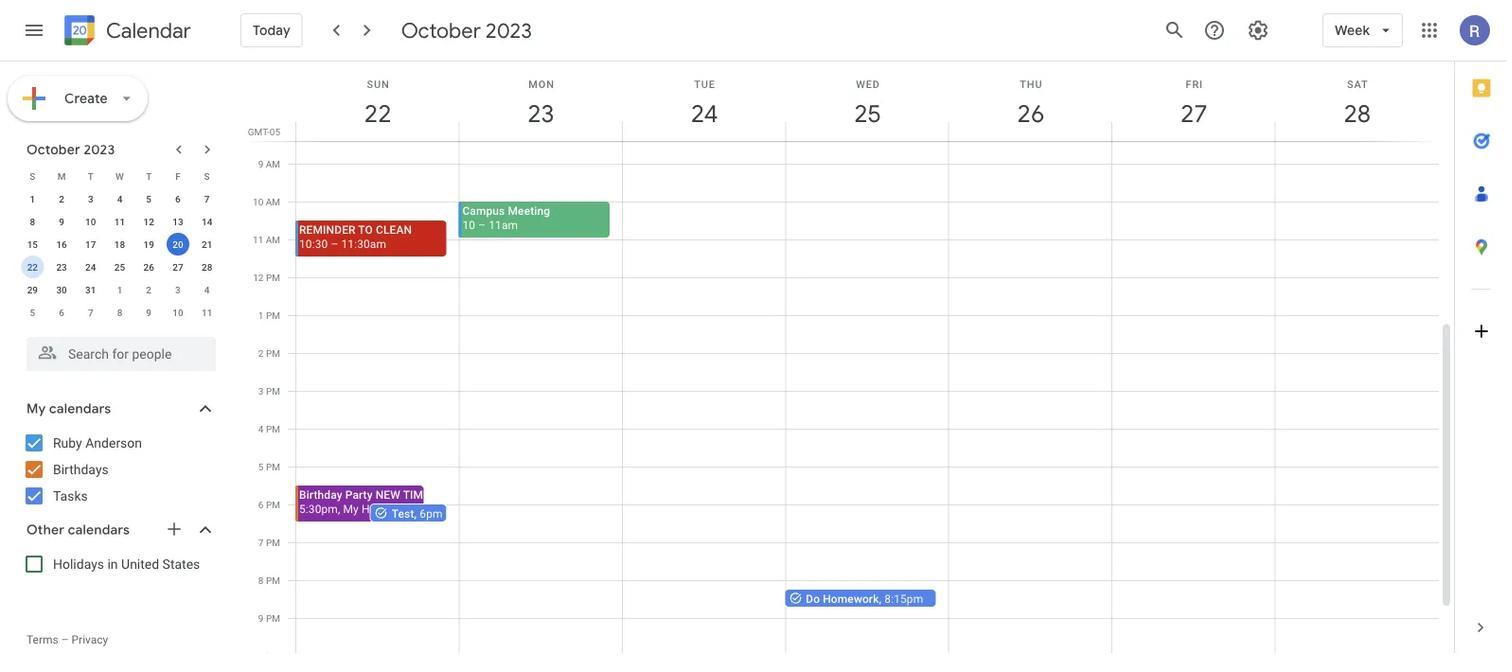 Task type: locate. For each thing, give the bounding box(es) containing it.
october
[[401, 17, 481, 44], [27, 141, 80, 158]]

10 down campus
[[463, 218, 475, 232]]

22
[[363, 98, 390, 129], [27, 261, 38, 273]]

am up 12 pm
[[266, 234, 280, 245]]

8 pm from the top
[[266, 537, 280, 548]]

5 up 12 element
[[146, 193, 152, 205]]

0 horizontal spatial ,
[[338, 502, 340, 516]]

s right f at the top of the page
[[204, 170, 210, 182]]

1 inside november 1 element
[[117, 284, 122, 295]]

2 s from the left
[[204, 170, 210, 182]]

1 vertical spatial 23
[[56, 261, 67, 273]]

other calendars
[[27, 522, 130, 539]]

10 down november 3 element
[[173, 307, 183, 318]]

23
[[527, 98, 554, 129], [56, 261, 67, 273]]

0 horizontal spatial 5
[[30, 307, 35, 318]]

2 row from the top
[[18, 187, 222, 210]]

0 vertical spatial 26
[[1016, 98, 1043, 129]]

calendars up 'in'
[[68, 522, 130, 539]]

24 element
[[79, 256, 102, 278]]

1 horizontal spatial –
[[331, 237, 338, 250]]

23 inside mon 23
[[527, 98, 554, 129]]

0 horizontal spatial 4
[[117, 193, 122, 205]]

s left m at left
[[30, 170, 35, 182]]

pm down 8 pm
[[266, 613, 280, 624]]

5 pm
[[258, 461, 280, 473]]

4
[[117, 193, 122, 205], [204, 284, 210, 295], [258, 423, 264, 435]]

27 inside row
[[173, 261, 183, 273]]

9 for 9 am
[[258, 158, 263, 169]]

row group
[[18, 187, 222, 324]]

main drawer image
[[23, 19, 45, 42]]

0 vertical spatial 8
[[30, 216, 35, 227]]

0 horizontal spatial 12
[[143, 216, 154, 227]]

1 horizontal spatial t
[[146, 170, 152, 182]]

0 horizontal spatial 24
[[85, 261, 96, 273]]

1 vertical spatial my
[[343, 502, 359, 516]]

25 column header
[[785, 62, 949, 141]]

– right terms link
[[61, 633, 69, 647]]

birthday party new time 5:30pm , my house
[[299, 488, 430, 516]]

0 horizontal spatial 22
[[27, 261, 38, 273]]

calendars up ruby
[[49, 401, 111, 418]]

10 up the 11 am
[[253, 196, 264, 207]]

ruby
[[53, 435, 82, 451]]

10
[[253, 196, 264, 207], [85, 216, 96, 227], [463, 218, 475, 232], [173, 307, 183, 318]]

1 vertical spatial 2
[[146, 284, 152, 295]]

10 for november 10 element
[[173, 307, 183, 318]]

2 horizontal spatial 1
[[258, 310, 264, 321]]

am down 05
[[266, 158, 280, 169]]

reminder
[[299, 223, 356, 236]]

2 horizontal spatial 2
[[258, 348, 264, 359]]

1 vertical spatial calendars
[[68, 522, 130, 539]]

1 vertical spatial 5
[[30, 307, 35, 318]]

2 vertical spatial 2
[[258, 348, 264, 359]]

4 pm from the top
[[266, 385, 280, 397]]

9 down 8 pm
[[258, 613, 264, 624]]

2 pm from the top
[[266, 310, 280, 321]]

1 vertical spatial 7
[[88, 307, 93, 318]]

25 down wed
[[853, 98, 880, 129]]

1 vertical spatial 11
[[253, 234, 264, 245]]

2023
[[486, 17, 532, 44], [84, 141, 115, 158]]

3 up 10 element
[[88, 193, 93, 205]]

row containing 15
[[18, 233, 222, 256]]

sat
[[1347, 78, 1369, 90]]

0 horizontal spatial 7
[[88, 307, 93, 318]]

7 down the 31 element
[[88, 307, 93, 318]]

15
[[27, 239, 38, 250]]

11 for november 11 element
[[202, 307, 212, 318]]

2 vertical spatial 6
[[258, 499, 264, 510]]

4 down 3 pm
[[258, 423, 264, 435]]

mon
[[529, 78, 555, 90]]

0 vertical spatial 25
[[853, 98, 880, 129]]

1 inside grid
[[258, 310, 264, 321]]

27
[[1180, 98, 1207, 129], [173, 261, 183, 273]]

7 row from the top
[[18, 301, 222, 324]]

None search field
[[0, 330, 235, 371]]

am down 9 am
[[266, 196, 280, 207]]

20, today element
[[167, 233, 189, 256]]

2 horizontal spatial 6
[[258, 499, 264, 510]]

1 pm from the top
[[266, 272, 280, 283]]

0 horizontal spatial 28
[[202, 261, 212, 273]]

3
[[88, 193, 93, 205], [175, 284, 181, 295], [258, 385, 264, 397]]

pm for 6 pm
[[266, 499, 280, 510]]

0 horizontal spatial 23
[[56, 261, 67, 273]]

october 2023 up mon
[[401, 17, 532, 44]]

22 down the sun
[[363, 98, 390, 129]]

1 horizontal spatial 25
[[853, 98, 880, 129]]

1 horizontal spatial 28
[[1343, 98, 1370, 129]]

7 up 8 pm
[[258, 537, 264, 548]]

1 horizontal spatial s
[[204, 170, 210, 182]]

1 horizontal spatial october 2023
[[401, 17, 532, 44]]

1 vertical spatial 28
[[202, 261, 212, 273]]

23 down mon
[[527, 98, 554, 129]]

11 down november 4 element
[[202, 307, 212, 318]]

0 horizontal spatial 6
[[59, 307, 64, 318]]

26 down 19
[[143, 261, 154, 273]]

0 horizontal spatial my
[[27, 401, 46, 418]]

7 up 14 "element"
[[204, 193, 210, 205]]

1 down 12 pm
[[258, 310, 264, 321]]

3 pm
[[258, 385, 280, 397]]

6 up 7 pm
[[258, 499, 264, 510]]

0 horizontal spatial 11
[[114, 216, 125, 227]]

4 pm
[[258, 423, 280, 435]]

2 horizontal spatial 11
[[253, 234, 264, 245]]

12 for 12
[[143, 216, 154, 227]]

9 pm from the top
[[266, 575, 280, 586]]

3 pm from the top
[[266, 348, 280, 359]]

, left 6pm
[[414, 507, 417, 520]]

1 horizontal spatial 7
[[204, 193, 210, 205]]

pm for 9 pm
[[266, 613, 280, 624]]

11 down 10 am
[[253, 234, 264, 245]]

2 horizontal spatial –
[[478, 218, 486, 232]]

sun
[[367, 78, 390, 90]]

6 pm from the top
[[266, 461, 280, 473]]

2 down m at left
[[59, 193, 64, 205]]

1 pm
[[258, 310, 280, 321]]

pm down 4 pm
[[266, 461, 280, 473]]

12 inside 12 element
[[143, 216, 154, 227]]

1 t from the left
[[88, 170, 94, 182]]

25
[[853, 98, 880, 129], [114, 261, 125, 273]]

1 horizontal spatial 27
[[1180, 98, 1207, 129]]

pm for 2 pm
[[266, 348, 280, 359]]

november 8 element
[[108, 301, 131, 324]]

6 row from the top
[[18, 278, 222, 301]]

2 vertical spatial 7
[[258, 537, 264, 548]]

1 vertical spatial 1
[[117, 284, 122, 295]]

14
[[202, 216, 212, 227]]

0 vertical spatial 11
[[114, 216, 125, 227]]

0 vertical spatial 3
[[88, 193, 93, 205]]

3 row from the top
[[18, 210, 222, 233]]

0 vertical spatial 27
[[1180, 98, 1207, 129]]

november 5 element
[[21, 301, 44, 324]]

2 vertical spatial 8
[[258, 575, 264, 586]]

0 vertical spatial my
[[27, 401, 46, 418]]

gmt-05
[[248, 126, 280, 137]]

november 1 element
[[108, 278, 131, 301]]

1 horizontal spatial 2
[[146, 284, 152, 295]]

2 vertical spatial am
[[266, 234, 280, 245]]

2023 down create
[[84, 141, 115, 158]]

27 down fri
[[1180, 98, 1207, 129]]

calendars for other calendars
[[68, 522, 130, 539]]

3 down 2 pm
[[258, 385, 264, 397]]

27 column header
[[1112, 62, 1276, 141]]

24 column header
[[622, 62, 786, 141]]

1 vertical spatial am
[[266, 196, 280, 207]]

6 for november 6 element at the top
[[59, 307, 64, 318]]

17 element
[[79, 233, 102, 256]]

28
[[1343, 98, 1370, 129], [202, 261, 212, 273]]

1 vertical spatial 22
[[27, 261, 38, 273]]

f
[[175, 170, 181, 182]]

calendars
[[49, 401, 111, 418], [68, 522, 130, 539]]

pm up 2 pm
[[266, 310, 280, 321]]

28 down "21"
[[202, 261, 212, 273]]

1 vertical spatial october 2023
[[27, 141, 115, 158]]

12 down the 11 am
[[253, 272, 264, 283]]

1 vertical spatial 12
[[253, 272, 264, 283]]

24 link
[[683, 92, 726, 135]]

t left f at the top of the page
[[146, 170, 152, 182]]

5 pm from the top
[[266, 423, 280, 435]]

am
[[266, 158, 280, 169], [266, 196, 280, 207], [266, 234, 280, 245]]

30 element
[[50, 278, 73, 301]]

22 up 29
[[27, 261, 38, 273]]

2 horizontal spatial 3
[[258, 385, 264, 397]]

1 vertical spatial 2023
[[84, 141, 115, 158]]

24 inside "24" column header
[[690, 98, 717, 129]]

0 vertical spatial 7
[[204, 193, 210, 205]]

row
[[18, 165, 222, 187], [18, 187, 222, 210], [18, 210, 222, 233], [18, 233, 222, 256], [18, 256, 222, 278], [18, 278, 222, 301], [18, 301, 222, 324]]

1 vertical spatial –
[[331, 237, 338, 250]]

1 down 25 element
[[117, 284, 122, 295]]

10 element
[[79, 210, 102, 233]]

2 horizontal spatial 7
[[258, 537, 264, 548]]

pm for 7 pm
[[266, 537, 280, 548]]

pm
[[266, 272, 280, 283], [266, 310, 280, 321], [266, 348, 280, 359], [266, 385, 280, 397], [266, 423, 280, 435], [266, 461, 280, 473], [266, 499, 280, 510], [266, 537, 280, 548], [266, 575, 280, 586], [266, 613, 280, 624]]

, down birthday
[[338, 502, 340, 516]]

pm down 2 pm
[[266, 385, 280, 397]]

1 up 15 element
[[30, 193, 35, 205]]

1 horizontal spatial 11
[[202, 307, 212, 318]]

9 for the november 9 element
[[146, 307, 152, 318]]

25 down 18
[[114, 261, 125, 273]]

6 inside november 6 element
[[59, 307, 64, 318]]

tue
[[694, 78, 716, 90]]

week
[[1335, 22, 1370, 39]]

8
[[30, 216, 35, 227], [117, 307, 122, 318], [258, 575, 264, 586]]

2 vertical spatial 1
[[258, 310, 264, 321]]

1 horizontal spatial 24
[[690, 98, 717, 129]]

1 vertical spatial 24
[[85, 261, 96, 273]]

6 down 30 element
[[59, 307, 64, 318]]

5 row from the top
[[18, 256, 222, 278]]

24 down 17 at the top left of page
[[85, 261, 96, 273]]

2 for 'november 2' element
[[146, 284, 152, 295]]

0 horizontal spatial t
[[88, 170, 94, 182]]

birthday
[[299, 488, 342, 501]]

1 horizontal spatial 3
[[175, 284, 181, 295]]

5 inside november 5 element
[[30, 307, 35, 318]]

, left 8:15pm
[[879, 592, 882, 606]]

5 down '29' element at the top
[[30, 307, 35, 318]]

1 horizontal spatial 4
[[204, 284, 210, 295]]

28 down sat
[[1343, 98, 1370, 129]]

10 for 10 element
[[85, 216, 96, 227]]

november 4 element
[[196, 278, 218, 301]]

birthdays
[[53, 462, 109, 477]]

29 element
[[21, 278, 44, 301]]

3 up november 10 element
[[175, 284, 181, 295]]

pm up 8 pm
[[266, 537, 280, 548]]

row group containing 1
[[18, 187, 222, 324]]

12 up 19
[[143, 216, 154, 227]]

27 down 20
[[173, 261, 183, 273]]

0 vertical spatial 23
[[527, 98, 554, 129]]

2 up 3 pm
[[258, 348, 264, 359]]

21 element
[[196, 233, 218, 256]]

8 down 7 pm
[[258, 575, 264, 586]]

0 horizontal spatial –
[[61, 633, 69, 647]]

gmt-
[[248, 126, 270, 137]]

today button
[[241, 8, 303, 53]]

8 inside 'element'
[[117, 307, 122, 318]]

1 for 1 pm
[[258, 310, 264, 321]]

19 element
[[137, 233, 160, 256]]

pm for 3 pm
[[266, 385, 280, 397]]

– down reminder
[[331, 237, 338, 250]]

18
[[114, 239, 125, 250]]

2 vertical spatial 11
[[202, 307, 212, 318]]

0 horizontal spatial 26
[[143, 261, 154, 273]]

1 vertical spatial 8
[[117, 307, 122, 318]]

15 element
[[21, 233, 44, 256]]

,
[[338, 502, 340, 516], [414, 507, 417, 520], [879, 592, 882, 606]]

25 element
[[108, 256, 131, 278]]

2 horizontal spatial 4
[[258, 423, 264, 435]]

7
[[204, 193, 210, 205], [88, 307, 93, 318], [258, 537, 264, 548]]

– inside campus meeting 10 – 11am
[[478, 218, 486, 232]]

24 down tue
[[690, 98, 717, 129]]

2 horizontal spatial 5
[[258, 461, 264, 473]]

– down campus
[[478, 218, 486, 232]]

10 pm from the top
[[266, 613, 280, 624]]

9
[[258, 158, 263, 169], [59, 216, 64, 227], [146, 307, 152, 318], [258, 613, 264, 624]]

fri
[[1186, 78, 1203, 90]]

4 up 11 element
[[117, 193, 122, 205]]

4 row from the top
[[18, 233, 222, 256]]

1 horizontal spatial october
[[401, 17, 481, 44]]

1 horizontal spatial 22
[[363, 98, 390, 129]]

pm up 3 pm
[[266, 348, 280, 359]]

9 down gmt- at the left top of page
[[258, 158, 263, 169]]

0 horizontal spatial 3
[[88, 193, 93, 205]]

6 up the 13 element
[[175, 193, 181, 205]]

8 down november 1 element
[[117, 307, 122, 318]]

0 horizontal spatial 27
[[173, 261, 183, 273]]

t left w
[[88, 170, 94, 182]]

4 down the 28 element
[[204, 284, 210, 295]]

0 vertical spatial 6
[[175, 193, 181, 205]]

11
[[114, 216, 125, 227], [253, 234, 264, 245], [202, 307, 212, 318]]

0 horizontal spatial 1
[[30, 193, 35, 205]]

1 horizontal spatial 23
[[527, 98, 554, 129]]

9 for 9 pm
[[258, 613, 264, 624]]

5
[[146, 193, 152, 205], [30, 307, 35, 318], [258, 461, 264, 473]]

1 horizontal spatial 8
[[117, 307, 122, 318]]

2 horizontal spatial 8
[[258, 575, 264, 586]]

do
[[806, 592, 820, 606]]

pm up 1 pm
[[266, 272, 280, 283]]

2 vertical spatial 4
[[258, 423, 264, 435]]

2
[[59, 193, 64, 205], [146, 284, 152, 295], [258, 348, 264, 359]]

28 column header
[[1275, 62, 1439, 141]]

4 inside grid
[[258, 423, 264, 435]]

2023 up mon
[[486, 17, 532, 44]]

1
[[30, 193, 35, 205], [117, 284, 122, 295], [258, 310, 264, 321]]

november 2 element
[[137, 278, 160, 301]]

8 pm
[[258, 575, 280, 586]]

9 down 'november 2' element
[[146, 307, 152, 318]]

1 vertical spatial october
[[27, 141, 80, 158]]

0 vertical spatial 24
[[690, 98, 717, 129]]

pm down 5 pm
[[266, 499, 280, 510]]

1 horizontal spatial my
[[343, 502, 359, 516]]

sun 22
[[363, 78, 390, 129]]

pm for 4 pm
[[266, 423, 280, 435]]

1 vertical spatial 25
[[114, 261, 125, 273]]

october 2023
[[401, 17, 532, 44], [27, 141, 115, 158]]

t
[[88, 170, 94, 182], [146, 170, 152, 182]]

privacy
[[72, 633, 108, 647]]

november 11 element
[[196, 301, 218, 324]]

23 link
[[520, 92, 563, 135]]

26
[[1016, 98, 1043, 129], [143, 261, 154, 273]]

3 am from the top
[[266, 234, 280, 245]]

other
[[27, 522, 65, 539]]

november 7 element
[[79, 301, 102, 324]]

my inside birthday party new time 5:30pm , my house
[[343, 502, 359, 516]]

4 for november 4 element
[[204, 284, 210, 295]]

1 vertical spatial 3
[[175, 284, 181, 295]]

26 inside "column header"
[[1016, 98, 1043, 129]]

row containing 8
[[18, 210, 222, 233]]

11am
[[489, 218, 518, 232]]

11 up 18
[[114, 216, 125, 227]]

0 vertical spatial calendars
[[49, 401, 111, 418]]

10 up 17 at the top left of page
[[85, 216, 96, 227]]

do homework , 8:15pm
[[806, 592, 924, 606]]

0 vertical spatial 22
[[363, 98, 390, 129]]

2 down 26 element
[[146, 284, 152, 295]]

22 cell
[[18, 256, 47, 278]]

0 vertical spatial 1
[[30, 193, 35, 205]]

pm down 7 pm
[[266, 575, 280, 586]]

8 up 15 element
[[30, 216, 35, 227]]

7 pm from the top
[[266, 499, 280, 510]]

meeting
[[508, 204, 550, 217]]

0 horizontal spatial s
[[30, 170, 35, 182]]

1 am from the top
[[266, 158, 280, 169]]

5 down 4 pm
[[258, 461, 264, 473]]

1 horizontal spatial 12
[[253, 272, 264, 283]]

26 down thu
[[1016, 98, 1043, 129]]

tab list
[[1455, 62, 1507, 601]]

0 vertical spatial am
[[266, 158, 280, 169]]

23 down 16
[[56, 261, 67, 273]]

my
[[27, 401, 46, 418], [343, 502, 359, 516]]

24
[[690, 98, 717, 129], [85, 261, 96, 273]]

new
[[376, 488, 400, 501]]

grid containing 22
[[242, 62, 1454, 654]]

october 2023 up m at left
[[27, 141, 115, 158]]

–
[[478, 218, 486, 232], [331, 237, 338, 250], [61, 633, 69, 647]]

1 vertical spatial 27
[[173, 261, 183, 273]]

1 row from the top
[[18, 165, 222, 187]]

grid
[[242, 62, 1454, 654]]

row containing 22
[[18, 256, 222, 278]]

2 am from the top
[[266, 196, 280, 207]]

pm down 3 pm
[[266, 423, 280, 435]]



Task type: describe. For each thing, give the bounding box(es) containing it.
11 element
[[108, 210, 131, 233]]

thu 26
[[1016, 78, 1043, 129]]

26 column header
[[949, 62, 1113, 141]]

0 vertical spatial october 2023
[[401, 17, 532, 44]]

10 am
[[253, 196, 280, 207]]

add other calendars image
[[165, 520, 184, 539]]

terms link
[[27, 633, 58, 647]]

11 am
[[253, 234, 280, 245]]

13 element
[[167, 210, 189, 233]]

w
[[116, 170, 124, 182]]

pm for 5 pm
[[266, 461, 280, 473]]

– inside the reminder to clean 10:30 – 11:30am
[[331, 237, 338, 250]]

0 vertical spatial 4
[[117, 193, 122, 205]]

22 inside cell
[[27, 261, 38, 273]]

12 element
[[137, 210, 160, 233]]

3 for november 3 element
[[175, 284, 181, 295]]

thu
[[1020, 78, 1043, 90]]

mon 23
[[527, 78, 555, 129]]

november 6 element
[[50, 301, 73, 324]]

tue 24
[[690, 78, 717, 129]]

8 for 8 pm
[[258, 575, 264, 586]]

25 link
[[846, 92, 890, 135]]

2 for 2 pm
[[258, 348, 264, 359]]

6 for 6 pm
[[258, 499, 264, 510]]

in
[[107, 556, 118, 572]]

27 link
[[1173, 92, 1216, 135]]

Search for people text field
[[38, 337, 205, 371]]

2 t from the left
[[146, 170, 152, 182]]

calendar heading
[[102, 18, 191, 44]]

2 vertical spatial –
[[61, 633, 69, 647]]

my calendars list
[[4, 428, 235, 511]]

to
[[358, 223, 373, 236]]

16 element
[[50, 233, 73, 256]]

november 3 element
[[167, 278, 189, 301]]

calendar
[[106, 18, 191, 44]]

house
[[362, 502, 395, 516]]

united
[[121, 556, 159, 572]]

party
[[345, 488, 373, 501]]

wed 25
[[853, 78, 880, 129]]

9 am
[[258, 158, 280, 169]]

clean
[[376, 223, 412, 236]]

campus
[[463, 204, 505, 217]]

ruby anderson
[[53, 435, 142, 451]]

test , 6pm
[[392, 507, 443, 520]]

0 vertical spatial 2
[[59, 193, 64, 205]]

28 inside column header
[[1343, 98, 1370, 129]]

2 horizontal spatial ,
[[879, 592, 882, 606]]

20
[[173, 239, 183, 250]]

pm for 1 pm
[[266, 310, 280, 321]]

4 for 4 pm
[[258, 423, 264, 435]]

november 10 element
[[167, 301, 189, 324]]

26 inside row
[[143, 261, 154, 273]]

tasks
[[53, 488, 88, 504]]

, inside birthday party new time 5:30pm , my house
[[338, 502, 340, 516]]

26 element
[[137, 256, 160, 278]]

week button
[[1323, 8, 1403, 53]]

25 inside row
[[114, 261, 125, 273]]

8 for november 8 'element'
[[117, 307, 122, 318]]

sat 28
[[1343, 78, 1370, 129]]

0 vertical spatial october
[[401, 17, 481, 44]]

25 inside wed 25
[[853, 98, 880, 129]]

my inside dropdown button
[[27, 401, 46, 418]]

time
[[403, 488, 430, 501]]

10:30
[[299, 237, 328, 250]]

23 element
[[50, 256, 73, 278]]

october 2023 grid
[[18, 165, 222, 324]]

pm for 8 pm
[[266, 575, 280, 586]]

05
[[270, 126, 280, 137]]

am for 9 am
[[266, 158, 280, 169]]

my calendars
[[27, 401, 111, 418]]

pm for 12 pm
[[266, 272, 280, 283]]

1 horizontal spatial ,
[[414, 507, 417, 520]]

5 for 5 pm
[[258, 461, 264, 473]]

21
[[202, 239, 212, 250]]

23 inside row
[[56, 261, 67, 273]]

11:30am
[[341, 237, 386, 250]]

states
[[162, 556, 200, 572]]

create
[[64, 90, 108, 107]]

holidays in united states
[[53, 556, 200, 572]]

row containing s
[[18, 165, 222, 187]]

row containing 29
[[18, 278, 222, 301]]

30
[[56, 284, 67, 295]]

28 inside row
[[202, 261, 212, 273]]

my calendars button
[[4, 394, 235, 424]]

5:30pm
[[299, 502, 338, 516]]

31 element
[[79, 278, 102, 301]]

0 horizontal spatial 2023
[[84, 141, 115, 158]]

1 s from the left
[[30, 170, 35, 182]]

calendar element
[[61, 11, 191, 53]]

10 inside campus meeting 10 – 11am
[[463, 218, 475, 232]]

27 inside column header
[[1180, 98, 1207, 129]]

wed
[[856, 78, 880, 90]]

anderson
[[85, 435, 142, 451]]

7 pm
[[258, 537, 280, 548]]

holidays
[[53, 556, 104, 572]]

12 for 12 pm
[[253, 272, 264, 283]]

10 for 10 am
[[253, 196, 264, 207]]

terms
[[27, 633, 58, 647]]

1 horizontal spatial 5
[[146, 193, 152, 205]]

other calendars button
[[4, 515, 235, 545]]

november 9 element
[[137, 301, 160, 324]]

7 for 7 pm
[[258, 537, 264, 548]]

m
[[57, 170, 66, 182]]

campus meeting 10 – 11am
[[463, 204, 550, 232]]

1 horizontal spatial 6
[[175, 193, 181, 205]]

20 cell
[[163, 233, 192, 256]]

2 pm
[[258, 348, 280, 359]]

22 inside column header
[[363, 98, 390, 129]]

row containing 1
[[18, 187, 222, 210]]

7 for 'november 7' element
[[88, 307, 93, 318]]

am for 10 am
[[266, 196, 280, 207]]

0 horizontal spatial october
[[27, 141, 80, 158]]

today
[[253, 22, 290, 39]]

22 column header
[[295, 62, 460, 141]]

am for 11 am
[[266, 234, 280, 245]]

28 link
[[1336, 92, 1379, 135]]

23 column header
[[459, 62, 623, 141]]

22 link
[[356, 92, 400, 135]]

row containing 5
[[18, 301, 222, 324]]

31
[[85, 284, 96, 295]]

19
[[143, 239, 154, 250]]

9 pm
[[258, 613, 280, 624]]

26 link
[[1009, 92, 1053, 135]]

9 up 16 element
[[59, 216, 64, 227]]

fri 27
[[1180, 78, 1207, 129]]

11 for 11 am
[[253, 234, 264, 245]]

27 element
[[167, 256, 189, 278]]

28 element
[[196, 256, 218, 278]]

24 inside 24 element
[[85, 261, 96, 273]]

0 horizontal spatial october 2023
[[27, 141, 115, 158]]

homework
[[823, 592, 879, 606]]

privacy link
[[72, 633, 108, 647]]

3 for 3 pm
[[258, 385, 264, 397]]

13
[[173, 216, 183, 227]]

14 element
[[196, 210, 218, 233]]

terms – privacy
[[27, 633, 108, 647]]

11 for 11 element
[[114, 216, 125, 227]]

6pm
[[420, 507, 443, 520]]

29
[[27, 284, 38, 295]]

calendars for my calendars
[[49, 401, 111, 418]]

reminder to clean 10:30 – 11:30am
[[299, 223, 412, 250]]

22 element
[[21, 256, 44, 278]]

1 horizontal spatial 2023
[[486, 17, 532, 44]]

18 element
[[108, 233, 131, 256]]

5 for november 5 element
[[30, 307, 35, 318]]

test
[[392, 507, 414, 520]]

17
[[85, 239, 96, 250]]

settings menu image
[[1247, 19, 1270, 42]]

6 pm
[[258, 499, 280, 510]]

12 pm
[[253, 272, 280, 283]]

create button
[[8, 76, 148, 121]]

16
[[56, 239, 67, 250]]

1 for november 1 element
[[117, 284, 122, 295]]

8:15pm
[[885, 592, 924, 606]]



Task type: vqa. For each thing, say whether or not it's contained in the screenshot.


